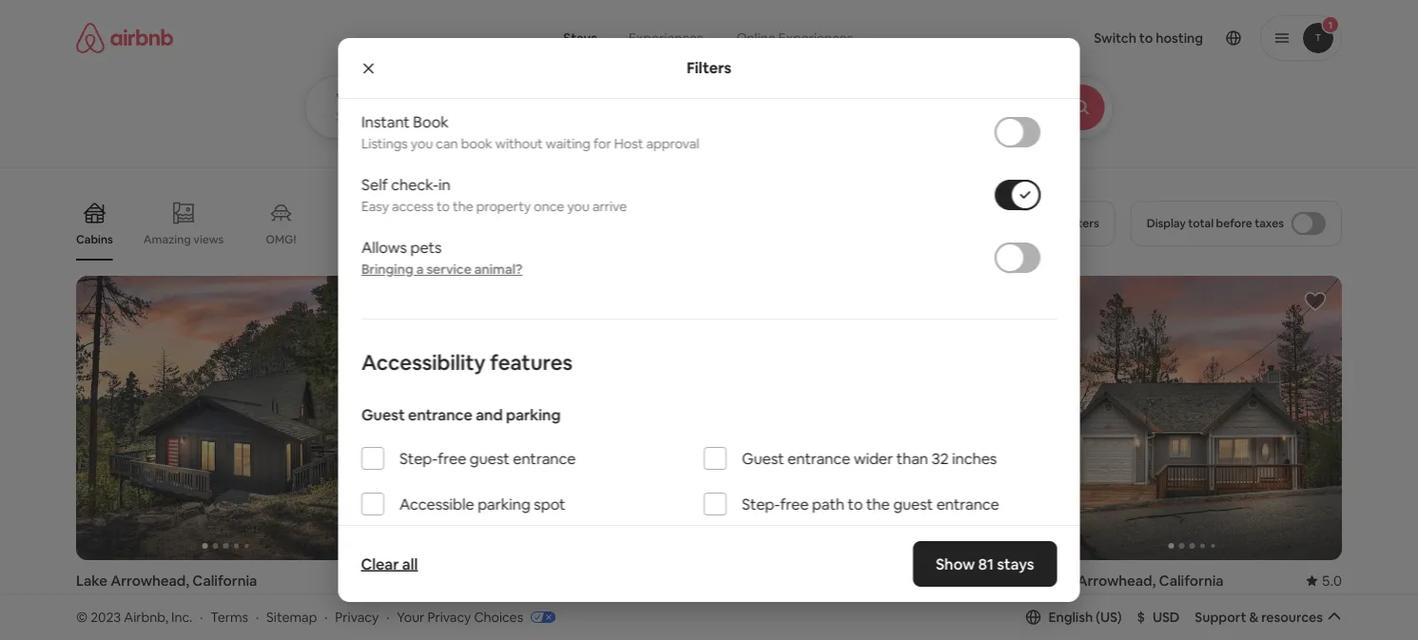 Task type: describe. For each thing, give the bounding box(es) containing it.
away for 52
[[1099, 591, 1132, 610]]

property
[[476, 198, 530, 215]]

0 vertical spatial parking
[[506, 405, 560, 424]]

show map button
[[646, 510, 772, 556]]

for
[[593, 135, 611, 152]]

a
[[416, 261, 423, 278]]

all
[[402, 554, 418, 574]]

online experiences
[[736, 29, 853, 47]]

inc.
[[171, 608, 192, 625]]

– for 51
[[117, 611, 124, 630]]

privacy link
[[335, 608, 379, 625]]

51
[[76, 591, 90, 610]]

spot
[[533, 494, 565, 514]]

experiences button
[[612, 19, 720, 57]]

choices
[[474, 608, 523, 625]]

5.0 out of 5 average rating image
[[340, 571, 375, 590]]

1 privacy from the left
[[335, 608, 379, 625]]

guest entrance and parking
[[361, 405, 560, 424]]

your
[[397, 608, 425, 625]]

cabins
[[76, 232, 113, 247]]

you inside instant book listings you can book without waiting for host approval
[[410, 135, 433, 152]]

none search field containing stays
[[305, 0, 1165, 139]]

2 privacy from the left
[[427, 608, 471, 625]]

airbnb,
[[124, 608, 168, 625]]

miles for 53
[[417, 591, 451, 610]]

entrance down inches
[[936, 494, 999, 514]]

support
[[1195, 609, 1246, 626]]

usd
[[1153, 609, 1180, 626]]

the inside the self check-in easy access to the property once you arrive
[[452, 198, 473, 215]]

animal?
[[474, 261, 522, 278]]

– for 53
[[447, 611, 454, 630]]

off-the-grid
[[422, 232, 487, 247]]

taxes
[[1255, 216, 1284, 231]]

wider
[[853, 449, 893, 468]]

terms link
[[210, 608, 248, 625]]

easy
[[361, 198, 389, 215]]

2 5.0 from the left
[[1322, 571, 1342, 590]]

inches
[[952, 449, 997, 468]]

© 2023 airbnb, inc. ·
[[76, 608, 203, 625]]

california for lake arrowhead, california 52 miles away dec 10 – 15
[[1159, 571, 1224, 590]]

lake for 53
[[398, 571, 430, 590]]

online experiences link
[[720, 19, 870, 57]]

amazing
[[143, 232, 191, 247]]

show for show map
[[665, 525, 699, 542]]

service
[[426, 261, 471, 278]]

add to wishlist: lake arrowhead, california image
[[337, 290, 360, 313]]

away inside 53 miles away nov 12 – 17
[[777, 591, 810, 610]]

allows
[[361, 237, 407, 257]]

your privacy choices
[[397, 608, 523, 625]]

dec for 51
[[76, 611, 103, 630]]

lake arrowhead, california 52 miles away dec 10 – 15
[[1043, 571, 1224, 630]]

2023
[[91, 608, 121, 625]]

52
[[1043, 591, 1059, 610]]

listings
[[361, 135, 407, 152]]

and
[[475, 405, 502, 424]]

display
[[1147, 216, 1186, 231]]

12
[[750, 611, 764, 630]]

free for guest
[[437, 449, 466, 468]]

filters
[[687, 58, 732, 78]]

17
[[777, 611, 791, 630]]

53 miles away nov 12 – 17
[[720, 591, 810, 630]]

show 81 stays link
[[913, 541, 1057, 587]]

away for 53
[[454, 591, 488, 610]]

pets
[[410, 237, 441, 257]]

your privacy choices link
[[397, 608, 556, 627]]

access
[[391, 198, 433, 215]]

nov inside 53 miles away nov 12 – 17
[[720, 611, 746, 630]]

terms · sitemap · privacy
[[210, 608, 379, 625]]

path
[[812, 494, 844, 514]]

california for lake arrowhead, california 53 miles away nov 26 – dec 1
[[515, 571, 579, 590]]

$
[[1137, 609, 1145, 626]]

step- for step-free guest entrance
[[399, 449, 437, 468]]

check-
[[391, 175, 438, 194]]

accessibility features
[[361, 349, 572, 376]]

dec inside lake arrowhead, california 53 miles away nov 26 – dec 1
[[457, 611, 484, 630]]

dec for 52
[[1043, 611, 1069, 630]]

off-
[[422, 232, 443, 247]]

4
[[106, 611, 114, 630]]

step- for step-free path to the guest entrance
[[741, 494, 780, 514]]

omg!
[[266, 232, 296, 247]]

group containing amazing views
[[76, 186, 1030, 261]]

26
[[427, 611, 444, 630]]

where
[[336, 90, 372, 105]]

add to wishlist: lake arrowhead, california image
[[1304, 290, 1327, 313]]

5.0 out of 5 average rating image
[[1307, 571, 1342, 590]]

bringing
[[361, 261, 413, 278]]

tiny homes
[[969, 232, 1030, 247]]

sitemap
[[266, 608, 317, 625]]

miles inside 53 miles away nov 12 – 17
[[740, 591, 773, 610]]

$ usd
[[1137, 609, 1180, 626]]

accessibility
[[361, 349, 485, 376]]

group for dec 4 – 9
[[76, 276, 375, 560]]

grid
[[466, 232, 487, 247]]

guest entrance wider than 32 inches
[[741, 449, 997, 468]]

clear all button
[[351, 545, 427, 583]]

– inside 53 miles away nov 12 – 17
[[767, 611, 774, 630]]

self
[[361, 175, 387, 194]]

bringing a service animal? button
[[361, 261, 522, 278]]

stays tab panel
[[305, 76, 1165, 139]]

81
[[978, 554, 994, 574]]



Task type: locate. For each thing, give the bounding box(es) containing it.
3 dec from the left
[[1043, 611, 1069, 630]]

privacy right your
[[427, 608, 471, 625]]

entrance left the "and"
[[408, 405, 472, 424]]

1 dec from the left
[[76, 611, 103, 630]]

self check-in easy access to the property once you arrive
[[361, 175, 627, 215]]

experiences up filters at the top
[[629, 29, 703, 47]]

32
[[931, 449, 948, 468]]

1 – from the left
[[117, 611, 124, 630]]

once
[[533, 198, 564, 215]]

1 experiences from the left
[[629, 29, 703, 47]]

away up 17
[[777, 591, 810, 610]]

lake inside lake arrowhead, california 53 miles away nov 26 – dec 1
[[398, 571, 430, 590]]

53 inside lake arrowhead, california 53 miles away nov 26 – dec 1
[[398, 591, 414, 610]]

california up "usd"
[[1159, 571, 1224, 590]]

– right 26
[[447, 611, 454, 630]]

show 81 stays
[[936, 554, 1034, 574]]

miles inside the "lake arrowhead, california 51 miles away dec 4 – 9"
[[93, 591, 127, 610]]

experiences inside experiences button
[[629, 29, 703, 47]]

dec down 52
[[1043, 611, 1069, 630]]

in
[[438, 175, 450, 194]]

map
[[702, 525, 730, 542]]

away up 9
[[130, 591, 164, 610]]

1 vertical spatial step-
[[741, 494, 780, 514]]

show left '81'
[[936, 554, 975, 574]]

0 vertical spatial guest
[[469, 449, 509, 468]]

0 horizontal spatial guest
[[361, 405, 404, 424]]

1 horizontal spatial dec
[[457, 611, 484, 630]]

5.0 up resources
[[1322, 571, 1342, 590]]

0 horizontal spatial arrowhead,
[[111, 571, 189, 590]]

4.94 out of 5 average rating image
[[976, 571, 1020, 590]]

the down the wider
[[866, 494, 889, 514]]

free for path
[[780, 494, 808, 514]]

1 vertical spatial the
[[866, 494, 889, 514]]

1 vertical spatial you
[[567, 198, 589, 215]]

1 away from the left
[[130, 591, 164, 610]]

without
[[495, 135, 542, 152]]

tiny
[[969, 232, 992, 247]]

2 lake from the left
[[398, 571, 430, 590]]

3 california from the left
[[1159, 571, 1224, 590]]

miles up the 4
[[93, 591, 127, 610]]

1 miles from the left
[[93, 591, 127, 610]]

step-
[[399, 449, 437, 468], [741, 494, 780, 514]]

guest down "accessibility"
[[361, 405, 404, 424]]

step- left the path at the right
[[741, 494, 780, 514]]

to down in
[[436, 198, 449, 215]]

stays
[[997, 554, 1034, 574]]

– inside lake arrowhead, california 52 miles away dec 10 – 15
[[1090, 611, 1097, 630]]

step-free path to the guest entrance
[[741, 494, 999, 514]]

california up choices
[[515, 571, 579, 590]]

miles up 26
[[417, 591, 451, 610]]

free left the path at the right
[[780, 494, 808, 514]]

away inside the "lake arrowhead, california 51 miles away dec 4 – 9"
[[130, 591, 164, 610]]

0 horizontal spatial nov
[[398, 611, 424, 630]]

4 – from the left
[[1090, 611, 1097, 630]]

lake for 52
[[1043, 571, 1074, 590]]

group for dec 10 – 15
[[1043, 276, 1342, 560]]

· right inc.
[[200, 608, 203, 625]]

1 horizontal spatial the
[[866, 494, 889, 514]]

– inside the "lake arrowhead, california 51 miles away dec 4 – 9"
[[117, 611, 124, 630]]

4 · from the left
[[386, 608, 389, 625]]

1 horizontal spatial 53
[[720, 591, 736, 610]]

1
[[487, 611, 493, 630]]

1 vertical spatial parking
[[477, 494, 530, 514]]

1 horizontal spatial lake
[[398, 571, 430, 590]]

privacy down 5.0 out of 5 average rating image
[[335, 608, 379, 625]]

2 horizontal spatial arrowhead,
[[1077, 571, 1156, 590]]

0 horizontal spatial dec
[[76, 611, 103, 630]]

show
[[665, 525, 699, 542], [936, 554, 975, 574]]

support & resources button
[[1195, 609, 1342, 626]]

0 horizontal spatial free
[[437, 449, 466, 468]]

homes
[[994, 232, 1030, 247]]

to inside the self check-in easy access to the property once you arrive
[[436, 198, 449, 215]]

1 horizontal spatial show
[[936, 554, 975, 574]]

you down book
[[410, 135, 433, 152]]

– for 52
[[1090, 611, 1097, 630]]

0 vertical spatial you
[[410, 135, 433, 152]]

1 horizontal spatial nov
[[720, 611, 746, 630]]

53 down map
[[720, 591, 736, 610]]

than
[[896, 449, 928, 468]]

group for nov 26 – dec 1
[[398, 276, 698, 560]]

nov left 26
[[398, 611, 424, 630]]

dec inside lake arrowhead, california 52 miles away dec 10 – 15
[[1043, 611, 1069, 630]]

1 horizontal spatial experiences
[[779, 29, 853, 47]]

before
[[1216, 216, 1252, 231]]

step-free guest entrance
[[399, 449, 575, 468]]

miles up '10'
[[1062, 591, 1096, 610]]

1 horizontal spatial arrowhead,
[[433, 571, 512, 590]]

english (us) button
[[1026, 609, 1122, 626]]

arrowhead, inside lake arrowhead, california 52 miles away dec 10 – 15
[[1077, 571, 1156, 590]]

free down guest entrance and parking
[[437, 449, 466, 468]]

·
[[200, 608, 203, 625], [256, 608, 259, 625], [325, 608, 328, 625], [386, 608, 389, 625]]

show map
[[665, 525, 730, 542]]

1 horizontal spatial privacy
[[427, 608, 471, 625]]

arrowhead, up 'your privacy choices' link at the bottom of the page
[[433, 571, 512, 590]]

miles for 51
[[93, 591, 127, 610]]

castles
[[345, 232, 385, 247]]

· right terms link
[[256, 608, 259, 625]]

2 horizontal spatial lake
[[1043, 571, 1074, 590]]

english (us)
[[1049, 609, 1122, 626]]

filters dialog
[[338, 23, 1080, 602]]

host
[[614, 135, 643, 152]]

california inside lake arrowhead, california 53 miles away nov 26 – dec 1
[[515, 571, 579, 590]]

4 miles from the left
[[1062, 591, 1096, 610]]

resources
[[1261, 609, 1323, 626]]

away for 51
[[130, 591, 164, 610]]

guest for guest entrance wider than 32 inches
[[741, 449, 784, 468]]

0 horizontal spatial california
[[192, 571, 257, 590]]

1 5.0 from the left
[[355, 571, 375, 590]]

2 away from the left
[[454, 591, 488, 610]]

0 horizontal spatial you
[[410, 135, 433, 152]]

entrance
[[408, 405, 472, 424], [512, 449, 575, 468], [787, 449, 850, 468], [936, 494, 999, 514]]

instant
[[361, 112, 409, 131]]

5.0 up privacy link
[[355, 571, 375, 590]]

3 miles from the left
[[740, 591, 773, 610]]

profile element
[[899, 0, 1342, 76]]

you
[[410, 135, 433, 152], [567, 198, 589, 215]]

3 away from the left
[[777, 591, 810, 610]]

miles inside lake arrowhead, california 53 miles away nov 26 – dec 1
[[417, 591, 451, 610]]

lake inside the "lake arrowhead, california 51 miles away dec 4 – 9"
[[76, 571, 108, 590]]

group for nov 12 – 17
[[720, 276, 1020, 560]]

10
[[1072, 611, 1087, 630]]

support & resources
[[1195, 609, 1323, 626]]

sitemap link
[[266, 608, 317, 625]]

guest for guest entrance and parking
[[361, 405, 404, 424]]

clear
[[361, 554, 399, 574]]

53
[[398, 591, 414, 610], [720, 591, 736, 610]]

1 horizontal spatial guest
[[893, 494, 933, 514]]

1 arrowhead, from the left
[[111, 571, 189, 590]]

lake
[[76, 571, 108, 590], [398, 571, 430, 590], [1043, 571, 1074, 590]]

dec left 1
[[457, 611, 484, 630]]

2 california from the left
[[515, 571, 579, 590]]

1 horizontal spatial free
[[780, 494, 808, 514]]

guest
[[361, 405, 404, 424], [741, 449, 784, 468]]

– left 17
[[767, 611, 774, 630]]

©
[[76, 608, 88, 625]]

1 nov from the left
[[398, 611, 424, 630]]

show for show 81 stays
[[936, 554, 975, 574]]

1 california from the left
[[192, 571, 257, 590]]

0 horizontal spatial lake
[[76, 571, 108, 590]]

arrowhead,
[[111, 571, 189, 590], [433, 571, 512, 590], [1077, 571, 1156, 590]]

display total before taxes
[[1147, 216, 1284, 231]]

3 arrowhead, from the left
[[1077, 571, 1156, 590]]

0 vertical spatial step-
[[399, 449, 437, 468]]

1 vertical spatial show
[[936, 554, 975, 574]]

lake arrowhead, california 51 miles away dec 4 – 9
[[76, 571, 257, 630]]

1 horizontal spatial 5.0
[[1322, 571, 1342, 590]]

&
[[1249, 609, 1259, 626]]

3 – from the left
[[767, 611, 774, 630]]

lake up 52
[[1043, 571, 1074, 590]]

2 nov from the left
[[720, 611, 746, 630]]

1 horizontal spatial california
[[515, 571, 579, 590]]

Where field
[[336, 107, 585, 125]]

5.0
[[355, 571, 375, 590], [1322, 571, 1342, 590]]

guest down "than"
[[893, 494, 933, 514]]

parking right the "and"
[[506, 405, 560, 424]]

privacy
[[335, 608, 379, 625], [427, 608, 471, 625]]

nov left 12
[[720, 611, 746, 630]]

display total before taxes button
[[1131, 201, 1342, 246]]

1 vertical spatial free
[[780, 494, 808, 514]]

2 experiences from the left
[[779, 29, 853, 47]]

0 vertical spatial to
[[436, 198, 449, 215]]

lake arrowhead, california 53 miles away nov 26 – dec 1
[[398, 571, 579, 630]]

nov inside lake arrowhead, california 53 miles away nov 26 – dec 1
[[398, 611, 424, 630]]

1 vertical spatial guest
[[893, 494, 933, 514]]

53 inside 53 miles away nov 12 – 17
[[720, 591, 736, 610]]

0 horizontal spatial experiences
[[629, 29, 703, 47]]

stays
[[563, 29, 597, 47]]

4.94
[[991, 571, 1020, 590]]

3 lake from the left
[[1043, 571, 1074, 590]]

lake for 51
[[76, 571, 108, 590]]

1 · from the left
[[200, 608, 203, 625]]

– left the 15
[[1090, 611, 1097, 630]]

away inside lake arrowhead, california 52 miles away dec 10 – 15
[[1099, 591, 1132, 610]]

english
[[1049, 609, 1093, 626]]

accessible parking spot
[[399, 494, 565, 514]]

2 dec from the left
[[457, 611, 484, 630]]

0 horizontal spatial the
[[452, 198, 473, 215]]

1 horizontal spatial guest
[[741, 449, 784, 468]]

2 – from the left
[[447, 611, 454, 630]]

lake inside lake arrowhead, california 52 miles away dec 10 – 15
[[1043, 571, 1074, 590]]

2 · from the left
[[256, 608, 259, 625]]

away up the 15
[[1099, 591, 1132, 610]]

terms
[[210, 608, 248, 625]]

entrance up the path at the right
[[787, 449, 850, 468]]

· left your
[[386, 608, 389, 625]]

experiences
[[629, 29, 703, 47], [779, 29, 853, 47]]

2 arrowhead, from the left
[[433, 571, 512, 590]]

features
[[490, 349, 572, 376]]

– inside lake arrowhead, california 53 miles away nov 26 – dec 1
[[447, 611, 454, 630]]

dec left the 4
[[76, 611, 103, 630]]

0 vertical spatial the
[[452, 198, 473, 215]]

guest up show map 'button' at bottom
[[741, 449, 784, 468]]

dec inside the "lake arrowhead, california 51 miles away dec 4 – 9"
[[76, 611, 103, 630]]

arrowhead, for dec
[[433, 571, 512, 590]]

step- up accessible
[[399, 449, 437, 468]]

2 horizontal spatial california
[[1159, 571, 1224, 590]]

show inside the filters dialog
[[936, 554, 975, 574]]

miles inside lake arrowhead, california 52 miles away dec 10 – 15
[[1062, 591, 1096, 610]]

miles up 12
[[740, 591, 773, 610]]

0 horizontal spatial show
[[665, 525, 699, 542]]

to right the path at the right
[[847, 494, 863, 514]]

what can we help you find? tab list
[[548, 19, 720, 57]]

0 vertical spatial free
[[437, 449, 466, 468]]

dec
[[76, 611, 103, 630], [457, 611, 484, 630], [1043, 611, 1069, 630]]

approval
[[646, 135, 699, 152]]

1 53 from the left
[[398, 591, 414, 610]]

book
[[460, 135, 492, 152]]

group
[[76, 186, 1030, 261], [76, 276, 375, 560], [398, 276, 698, 560], [720, 276, 1020, 560], [1043, 276, 1342, 560]]

0 vertical spatial guest
[[361, 405, 404, 424]]

1 lake from the left
[[76, 571, 108, 590]]

0 horizontal spatial step-
[[399, 449, 437, 468]]

you right once
[[567, 198, 589, 215]]

1 vertical spatial to
[[847, 494, 863, 514]]

arrowhead, for 9
[[111, 571, 189, 590]]

53 down all
[[398, 591, 414, 610]]

california for lake arrowhead, california 51 miles away dec 4 – 9
[[192, 571, 257, 590]]

arrowhead, up (us)
[[1077, 571, 1156, 590]]

2 53 from the left
[[720, 591, 736, 610]]

0 horizontal spatial privacy
[[335, 608, 379, 625]]

miles for 52
[[1062, 591, 1096, 610]]

the up the-
[[452, 198, 473, 215]]

1 horizontal spatial to
[[847, 494, 863, 514]]

3 · from the left
[[325, 608, 328, 625]]

california up terms link
[[192, 571, 257, 590]]

arrive
[[592, 198, 627, 215]]

show inside 'button'
[[665, 525, 699, 542]]

parking
[[506, 405, 560, 424], [477, 494, 530, 514]]

guest down the "and"
[[469, 449, 509, 468]]

allows pets bringing a service animal?
[[361, 237, 522, 278]]

– left 9
[[117, 611, 124, 630]]

arrowhead, for 15
[[1077, 571, 1156, 590]]

arrowhead, inside the "lake arrowhead, california 51 miles away dec 4 – 9"
[[111, 571, 189, 590]]

lake up 51
[[76, 571, 108, 590]]

show left map
[[665, 525, 699, 542]]

the-
[[443, 232, 466, 247]]

0 vertical spatial show
[[665, 525, 699, 542]]

4 away from the left
[[1099, 591, 1132, 610]]

2 miles from the left
[[417, 591, 451, 610]]

0 horizontal spatial to
[[436, 198, 449, 215]]

you inside the self check-in easy access to the property once you arrive
[[567, 198, 589, 215]]

total
[[1188, 216, 1214, 231]]

2 horizontal spatial dec
[[1043, 611, 1069, 630]]

waiting
[[545, 135, 590, 152]]

entrance up spot
[[512, 449, 575, 468]]

clear all
[[361, 554, 418, 574]]

lake up your
[[398, 571, 430, 590]]

california inside lake arrowhead, california 52 miles away dec 10 – 15
[[1159, 571, 1224, 590]]

california
[[192, 571, 257, 590], [515, 571, 579, 590], [1159, 571, 1224, 590]]

nov
[[398, 611, 424, 630], [720, 611, 746, 630]]

· left privacy link
[[325, 608, 328, 625]]

1 horizontal spatial step-
[[741, 494, 780, 514]]

away inside lake arrowhead, california 53 miles away nov 26 – dec 1
[[454, 591, 488, 610]]

parking left spot
[[477, 494, 530, 514]]

9
[[127, 611, 136, 630]]

1 horizontal spatial you
[[567, 198, 589, 215]]

0 horizontal spatial 53
[[398, 591, 414, 610]]

views
[[193, 232, 224, 247]]

california inside the "lake arrowhead, california 51 miles away dec 4 – 9"
[[192, 571, 257, 590]]

1 vertical spatial guest
[[741, 449, 784, 468]]

away up 1
[[454, 591, 488, 610]]

experiences inside online experiences link
[[779, 29, 853, 47]]

arrowhead, inside lake arrowhead, california 53 miles away nov 26 – dec 1
[[433, 571, 512, 590]]

experiences right online
[[779, 29, 853, 47]]

15
[[1100, 611, 1114, 630]]

0 horizontal spatial guest
[[469, 449, 509, 468]]

0 horizontal spatial 5.0
[[355, 571, 375, 590]]

None search field
[[305, 0, 1165, 139]]

arrowhead, up airbnb,
[[111, 571, 189, 590]]



Task type: vqa. For each thing, say whether or not it's contained in the screenshot.
the rightmost CALIFORNIA
yes



